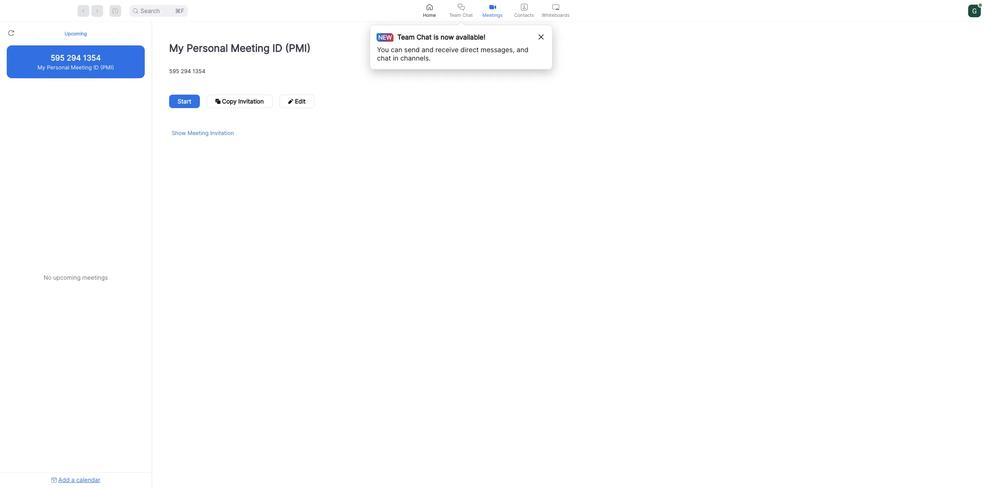 Task type: describe. For each thing, give the bounding box(es) containing it.
upcoming tab list
[[0, 22, 152, 45]]

595 for 595 294 1354
[[169, 68, 179, 74]]

send
[[404, 45, 420, 54]]

add a calendar link
[[51, 476, 100, 484]]

start
[[178, 98, 191, 105]]

home button
[[414, 0, 445, 21]]

294 for 595 294 1354 my personal meeting id (pmi)
[[67, 53, 81, 62]]

upcoming
[[53, 274, 81, 281]]

whiteboard small image
[[552, 4, 559, 10]]

copy invitation
[[222, 98, 264, 105]]

invitation inside button
[[238, 98, 264, 105]]

team for team chat
[[449, 12, 461, 18]]

personal inside "595 294 1354 my personal meeting id (pmi)"
[[47, 64, 69, 70]]

team chat
[[449, 12, 473, 18]]

a
[[71, 476, 75, 484]]

1 horizontal spatial (pmi)
[[285, 42, 311, 54]]

team chat is now available! you can send and receive direct messages, and chat in channels.
[[377, 33, 529, 62]]

you can send and receive direct messages, and chat in channels. element
[[377, 45, 537, 62]]

1 horizontal spatial personal
[[187, 42, 228, 54]]

tab list containing home
[[414, 0, 572, 21]]

meetings
[[482, 12, 503, 18]]

upcoming
[[65, 31, 87, 36]]

edit button
[[279, 95, 315, 108]]

1 vertical spatial invitation
[[210, 130, 234, 136]]

chat for team chat is now available! you can send and receive direct messages, and chat in channels.
[[417, 33, 432, 41]]

whiteboards
[[542, 12, 570, 18]]

595 294 1354 my personal meeting id (pmi)
[[37, 53, 114, 70]]

2 vertical spatial meeting
[[188, 130, 209, 136]]

channels.
[[400, 54, 431, 62]]

avatar image
[[968, 4, 981, 17]]

edit
[[295, 98, 306, 105]]

team chat is now available! element
[[380, 32, 485, 42]]

show meeting invitation
[[172, 130, 234, 136]]

meeting inside "595 294 1354 my personal meeting id (pmi)"
[[71, 64, 92, 70]]

show
[[172, 130, 186, 136]]

now
[[441, 33, 454, 41]]

home
[[423, 12, 436, 18]]

contacts
[[514, 12, 534, 18]]

whiteboard small image
[[552, 4, 559, 10]]

you
[[377, 45, 389, 54]]

id inside "595 294 1354 my personal meeting id (pmi)"
[[93, 64, 99, 70]]



Task type: locate. For each thing, give the bounding box(es) containing it.
chat up available!
[[462, 12, 473, 18]]

1 vertical spatial personal
[[47, 64, 69, 70]]

magnifier image
[[133, 8, 138, 13]]

1 and from the left
[[422, 45, 434, 54]]

meetings
[[82, 274, 108, 281]]

copy
[[222, 98, 237, 105]]

team up send
[[397, 33, 415, 41]]

1354 for 595 294 1354
[[193, 68, 205, 74]]

595 for 595 294 1354 my personal meeting id (pmi)
[[51, 53, 65, 62]]

team chat image
[[458, 4, 464, 10], [458, 4, 464, 10]]

start button
[[169, 95, 200, 108]]

1 horizontal spatial id
[[272, 42, 282, 54]]

add
[[58, 476, 70, 484]]

meeting
[[231, 42, 270, 54], [71, 64, 92, 70], [188, 130, 209, 136]]

contacts button
[[508, 0, 540, 21]]

team for team chat is now available! you can send and receive direct messages, and chat in channels.
[[397, 33, 415, 41]]

595
[[51, 53, 65, 62], [169, 68, 179, 74]]

chat
[[462, 12, 473, 18], [417, 33, 432, 41]]

1 vertical spatial id
[[93, 64, 99, 70]]

show meeting invitation button
[[169, 130, 236, 136]]

0 vertical spatial 294
[[67, 53, 81, 62]]

tab list
[[414, 0, 572, 21]]

and
[[422, 45, 434, 54], [517, 45, 529, 54]]

1 horizontal spatial invitation
[[238, 98, 264, 105]]

0 horizontal spatial my
[[37, 64, 45, 70]]

1354 up start button
[[193, 68, 205, 74]]

profile contact image
[[521, 4, 528, 10]]

personal up 595 294 1354 on the top of the page
[[187, 42, 228, 54]]

close image
[[539, 35, 544, 40], [539, 35, 544, 40]]

1 vertical spatial 1354
[[193, 68, 205, 74]]

1 horizontal spatial meeting
[[188, 130, 209, 136]]

magnifier image
[[133, 8, 138, 13]]

calendar add calendar image
[[51, 477, 57, 483], [51, 477, 57, 483]]

team chat button
[[445, 0, 477, 21]]

team up now
[[449, 12, 461, 18]]

595 up start
[[169, 68, 179, 74]]

chat inside team chat is now available! you can send and receive direct messages, and chat in channels.
[[417, 33, 432, 41]]

1 horizontal spatial 1354
[[193, 68, 205, 74]]

1 vertical spatial chat
[[417, 33, 432, 41]]

1 vertical spatial 294
[[181, 68, 191, 74]]

294
[[67, 53, 81, 62], [181, 68, 191, 74]]

my inside "595 294 1354 my personal meeting id (pmi)"
[[37, 64, 45, 70]]

1 horizontal spatial 294
[[181, 68, 191, 74]]

home small image
[[426, 4, 433, 10], [426, 4, 433, 10]]

294 inside "595 294 1354 my personal meeting id (pmi)"
[[67, 53, 81, 62]]

and right messages,
[[517, 45, 529, 54]]

personal down the upcoming tab list
[[47, 64, 69, 70]]

1354 down the upcoming tab list
[[83, 53, 101, 62]]

0 horizontal spatial team
[[397, 33, 415, 41]]

refresh image
[[8, 30, 14, 36], [8, 30, 14, 36]]

0 horizontal spatial id
[[93, 64, 99, 70]]

my
[[169, 42, 184, 54], [37, 64, 45, 70]]

tooltip
[[370, 21, 553, 69]]

294 for 595 294 1354
[[181, 68, 191, 74]]

0 vertical spatial chat
[[462, 12, 473, 18]]

personal
[[187, 42, 228, 54], [47, 64, 69, 70]]

available!
[[456, 33, 485, 41]]

calendar
[[76, 476, 100, 484]]

direct
[[461, 45, 479, 54]]

online image
[[979, 3, 982, 7], [979, 3, 982, 7]]

copy image
[[215, 99, 220, 104], [215, 99, 220, 104]]

595 inside "595 294 1354 my personal meeting id (pmi)"
[[51, 53, 65, 62]]

1 horizontal spatial my
[[169, 42, 184, 54]]

(pmi) inside "595 294 1354 my personal meeting id (pmi)"
[[100, 64, 114, 70]]

invitation down copy
[[210, 130, 234, 136]]

1 horizontal spatial 595
[[169, 68, 179, 74]]

2 horizontal spatial meeting
[[231, 42, 270, 54]]

can
[[391, 45, 402, 54]]

294 up start
[[181, 68, 191, 74]]

0 vertical spatial personal
[[187, 42, 228, 54]]

0 horizontal spatial and
[[422, 45, 434, 54]]

chat for team chat
[[462, 12, 473, 18]]

0 horizontal spatial invitation
[[210, 130, 234, 136]]

0 vertical spatial (pmi)
[[285, 42, 311, 54]]

1354 inside "595 294 1354 my personal meeting id (pmi)"
[[83, 53, 101, 62]]

0 horizontal spatial 1354
[[83, 53, 101, 62]]

1 vertical spatial meeting
[[71, 64, 92, 70]]

(pmi)
[[285, 42, 311, 54], [100, 64, 114, 70]]

294 down the upcoming tab list
[[67, 53, 81, 62]]

1 horizontal spatial and
[[517, 45, 529, 54]]

595 down the upcoming tab list
[[51, 53, 65, 62]]

receive
[[436, 45, 459, 54]]

1 horizontal spatial team
[[449, 12, 461, 18]]

1 vertical spatial 595
[[169, 68, 179, 74]]

invitation right copy
[[238, 98, 264, 105]]

copy invitation button
[[207, 95, 273, 108]]

1354
[[83, 53, 101, 62], [193, 68, 205, 74]]

invitation
[[238, 98, 264, 105], [210, 130, 234, 136]]

⌘f
[[175, 7, 184, 14]]

chat inside team chat button
[[462, 12, 473, 18]]

0 horizontal spatial personal
[[47, 64, 69, 70]]

id
[[272, 42, 282, 54], [93, 64, 99, 70]]

1 horizontal spatial chat
[[462, 12, 473, 18]]

chat left is
[[417, 33, 432, 41]]

add a calendar
[[58, 476, 100, 484]]

0 horizontal spatial meeting
[[71, 64, 92, 70]]

1354 for 595 294 1354 my personal meeting id (pmi)
[[83, 53, 101, 62]]

0 horizontal spatial (pmi)
[[100, 64, 114, 70]]

no upcoming meetings
[[44, 274, 108, 281]]

no
[[44, 274, 52, 281]]

search
[[141, 7, 160, 14]]

meetings tab panel
[[0, 22, 985, 487]]

video on image
[[489, 4, 496, 10], [489, 4, 496, 10]]

1 vertical spatial team
[[397, 33, 415, 41]]

0 horizontal spatial 294
[[67, 53, 81, 62]]

edit image
[[288, 99, 293, 104]]

meetings button
[[477, 0, 508, 21]]

0 vertical spatial 1354
[[83, 53, 101, 62]]

0 vertical spatial team
[[449, 12, 461, 18]]

0 vertical spatial invitation
[[238, 98, 264, 105]]

0 vertical spatial 595
[[51, 53, 65, 62]]

my personal meeting id (pmi)
[[169, 42, 311, 54]]

chat
[[377, 54, 391, 62]]

in
[[393, 54, 398, 62]]

2 and from the left
[[517, 45, 529, 54]]

is
[[434, 33, 439, 41]]

0 vertical spatial id
[[272, 42, 282, 54]]

whiteboards button
[[540, 0, 572, 21]]

team
[[449, 12, 461, 18], [397, 33, 415, 41]]

edit image
[[288, 99, 293, 104]]

0 horizontal spatial chat
[[417, 33, 432, 41]]

0 vertical spatial meeting
[[231, 42, 270, 54]]

0 vertical spatial my
[[169, 42, 184, 54]]

0 horizontal spatial 595
[[51, 53, 65, 62]]

messages,
[[481, 45, 515, 54]]

and down team chat is now available! element
[[422, 45, 434, 54]]

profile contact image
[[521, 4, 528, 10]]

tooltip containing team chat is now available! you can send and receive direct messages, and chat in channels.
[[370, 21, 553, 69]]

595 294 1354
[[169, 68, 205, 74]]

team inside team chat is now available! you can send and receive direct messages, and chat in channels.
[[397, 33, 415, 41]]

1 vertical spatial my
[[37, 64, 45, 70]]

1 vertical spatial (pmi)
[[100, 64, 114, 70]]

team inside button
[[449, 12, 461, 18]]



Task type: vqa. For each thing, say whether or not it's contained in the screenshot.
the left icon
no



